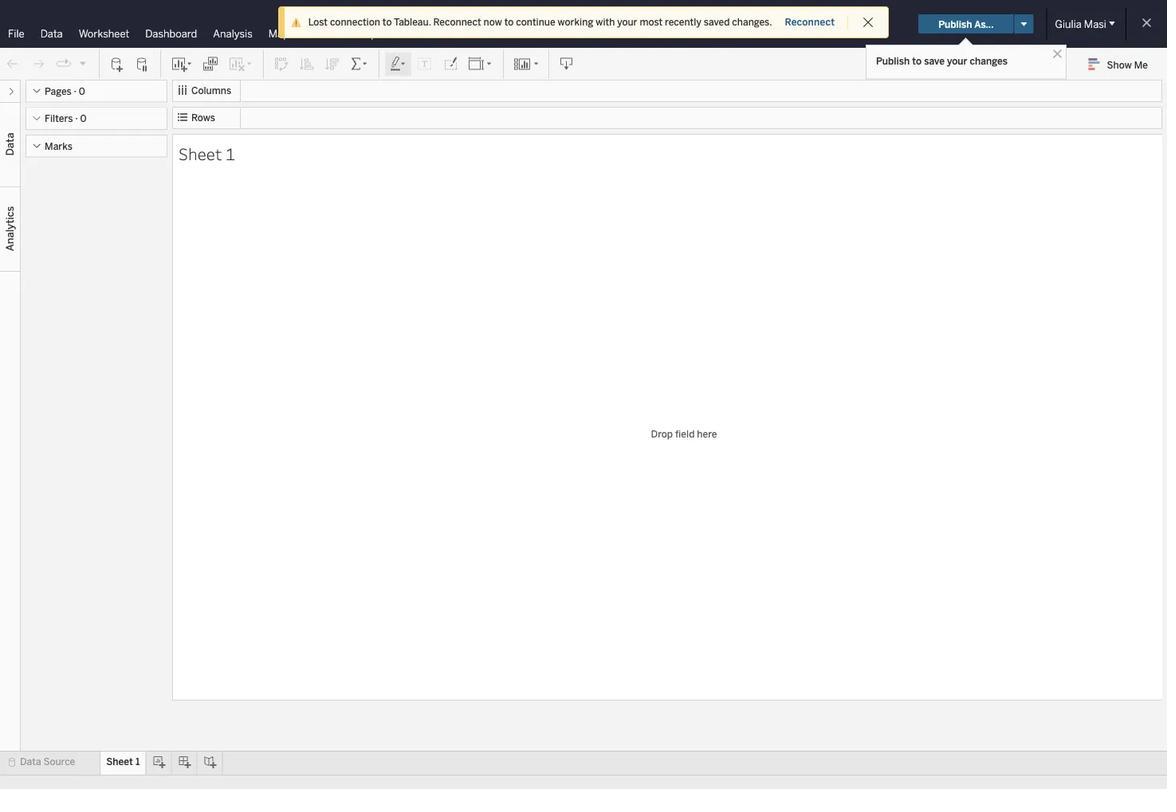 Task type: locate. For each thing, give the bounding box(es) containing it.
lost connection to tableau. reconnect now to continue working with your most recently saved changes.
[[308, 16, 773, 28]]

0 vertical spatial your
[[618, 16, 638, 28]]

1 down columns
[[226, 142, 235, 164]]

publish as... button
[[919, 14, 1014, 34]]

publish for publish to save your changes
[[877, 55, 910, 67]]

0 right filters
[[80, 113, 87, 124]]

lost
[[308, 16, 328, 28]]

0 horizontal spatial to
[[383, 16, 392, 28]]

1 horizontal spatial 1
[[226, 142, 235, 164]]

publish left as... on the top of page
[[939, 18, 973, 30]]

0 horizontal spatial your
[[618, 16, 638, 28]]

0 vertical spatial data
[[40, 27, 63, 40]]

masi
[[1085, 18, 1107, 30]]

1 right source
[[136, 757, 140, 768]]

1 horizontal spatial sheet 1
[[179, 142, 235, 164]]

1 vertical spatial sheet 1
[[106, 757, 140, 768]]

reconnect left now
[[434, 16, 482, 28]]

data up replay animation image
[[40, 27, 63, 40]]

totals image
[[350, 56, 369, 72]]

tableau.
[[394, 16, 431, 28]]

new workbook (tableau public)
[[494, 16, 686, 32]]

publish inside button
[[939, 18, 973, 30]]

replay animation image
[[78, 58, 88, 68]]

redo image
[[30, 56, 46, 72]]

your right with
[[618, 16, 638, 28]]

sort descending image
[[325, 56, 341, 72]]

1 vertical spatial data
[[4, 133, 16, 156]]

· right filters
[[75, 113, 78, 124]]

0 horizontal spatial reconnect
[[434, 16, 482, 28]]

replay animation image
[[56, 56, 72, 72]]

to
[[383, 16, 392, 28], [505, 16, 514, 28], [913, 55, 922, 67]]

pages · 0
[[45, 85, 85, 97]]

reconnect right the changes.
[[785, 16, 835, 28]]

· right pages
[[74, 85, 77, 97]]

workbook
[[523, 16, 585, 32]]

dashboard
[[145, 27, 197, 40]]

working
[[558, 16, 594, 28]]

sheet right source
[[106, 757, 133, 768]]

lost connection to tableau. reconnect now to continue working with your most recently saved changes. alert
[[308, 15, 773, 30]]

0 vertical spatial ·
[[74, 85, 77, 97]]

show me
[[1108, 59, 1149, 70]]

format workbook image
[[443, 56, 459, 72]]

publish to save your changes
[[877, 55, 1008, 67]]

worksheet
[[79, 27, 129, 40]]

sheet 1 down rows
[[179, 142, 235, 164]]

2 horizontal spatial to
[[913, 55, 922, 67]]

1 vertical spatial your
[[948, 55, 968, 67]]

0 horizontal spatial publish
[[877, 55, 910, 67]]

show
[[1108, 59, 1132, 70]]

1
[[226, 142, 235, 164], [136, 757, 140, 768]]

data source
[[20, 757, 75, 768]]

sheet down rows
[[179, 142, 222, 164]]

marks
[[45, 140, 72, 152]]

0 right pages
[[79, 85, 85, 97]]

· for pages
[[74, 85, 77, 97]]

saved
[[704, 16, 730, 28]]

1 vertical spatial sheet
[[106, 757, 133, 768]]

drop
[[651, 428, 673, 440]]

fit image
[[468, 56, 494, 72]]

0 vertical spatial publish
[[939, 18, 973, 30]]

to right help
[[383, 16, 392, 28]]

publish left save
[[877, 55, 910, 67]]

sheet 1
[[179, 142, 235, 164], [106, 757, 140, 768]]

giulia
[[1056, 18, 1082, 30]]

close image
[[1050, 46, 1066, 61]]

0 horizontal spatial sheet
[[106, 757, 133, 768]]

publish
[[939, 18, 973, 30], [877, 55, 910, 67]]

now
[[484, 16, 502, 28]]

reconnect
[[434, 16, 482, 28], [785, 16, 835, 28]]

as...
[[975, 18, 994, 30]]

publish as...
[[939, 18, 994, 30]]

analytics
[[4, 206, 16, 251]]

0 vertical spatial sheet
[[179, 142, 222, 164]]

pages
[[45, 85, 72, 97]]

1 vertical spatial publish
[[877, 55, 910, 67]]

(tableau
[[588, 16, 640, 32]]

drop field here
[[651, 428, 717, 440]]

1 horizontal spatial publish
[[939, 18, 973, 30]]

sheet 1 right source
[[106, 757, 140, 768]]

sheet
[[179, 142, 222, 164], [106, 757, 133, 768]]

0 horizontal spatial sheet 1
[[106, 757, 140, 768]]

pause auto updates image
[[135, 56, 151, 72]]

0
[[79, 85, 85, 97], [80, 113, 87, 124]]

1 vertical spatial ·
[[75, 113, 78, 124]]

rows
[[191, 112, 215, 124]]

your right save
[[948, 55, 968, 67]]

1 reconnect from the left
[[434, 16, 482, 28]]

data for worksheet
[[40, 27, 63, 40]]

data left source
[[20, 757, 41, 768]]

data
[[40, 27, 63, 40], [4, 133, 16, 156], [20, 757, 41, 768]]

data left marks
[[4, 133, 16, 156]]

columns
[[191, 85, 231, 97]]

1 horizontal spatial sheet
[[179, 142, 222, 164]]

to left save
[[913, 55, 922, 67]]

0 vertical spatial 0
[[79, 85, 85, 97]]

to right now
[[505, 16, 514, 28]]

1 horizontal spatial reconnect
[[785, 16, 835, 28]]

your
[[618, 16, 638, 28], [948, 55, 968, 67]]

·
[[74, 85, 77, 97], [75, 113, 78, 124]]

0 horizontal spatial 1
[[136, 757, 140, 768]]

1 vertical spatial 0
[[80, 113, 87, 124]]



Task type: describe. For each thing, give the bounding box(es) containing it.
1 vertical spatial 1
[[136, 757, 140, 768]]

duplicate image
[[203, 56, 219, 72]]

most
[[640, 16, 663, 28]]

highlight image
[[389, 56, 408, 72]]

reconnect inside alert
[[434, 16, 482, 28]]

sort ascending image
[[299, 56, 315, 72]]

filters · 0
[[45, 113, 87, 124]]

changes.
[[732, 16, 773, 28]]

continue
[[516, 16, 556, 28]]

field
[[676, 428, 695, 440]]

data for analytics
[[4, 133, 16, 156]]

0 vertical spatial sheet 1
[[179, 142, 235, 164]]

0 vertical spatial 1
[[226, 142, 235, 164]]

2 reconnect from the left
[[785, 16, 835, 28]]

1 horizontal spatial your
[[948, 55, 968, 67]]

clear sheet image
[[228, 56, 254, 72]]

warning image
[[291, 17, 302, 28]]

0 for pages · 0
[[79, 85, 85, 97]]

new
[[494, 16, 521, 32]]

recently
[[665, 16, 702, 28]]

source
[[43, 757, 75, 768]]

giulia masi
[[1056, 18, 1107, 30]]

file
[[8, 27, 24, 40]]

save
[[925, 55, 945, 67]]

with
[[596, 16, 615, 28]]

1 horizontal spatial to
[[505, 16, 514, 28]]

new worksheet image
[[171, 56, 193, 72]]

reconnect link
[[784, 16, 836, 29]]

expand image
[[6, 87, 16, 97]]

2 vertical spatial data
[[20, 757, 41, 768]]

download image
[[559, 56, 575, 72]]

format
[[305, 27, 339, 40]]

here
[[697, 428, 717, 440]]

show me button
[[1082, 52, 1163, 77]]

new data source image
[[109, 56, 125, 72]]

undo image
[[5, 56, 21, 72]]

show/hide cards image
[[514, 56, 539, 72]]

publish for publish as...
[[939, 18, 973, 30]]

changes
[[970, 55, 1008, 67]]

0 for filters · 0
[[80, 113, 87, 124]]

show labels image
[[417, 56, 433, 72]]

your inside the lost connection to tableau. reconnect now to continue working with your most recently saved changes. alert
[[618, 16, 638, 28]]

· for filters
[[75, 113, 78, 124]]

me
[[1135, 59, 1149, 70]]

connection
[[330, 16, 380, 28]]

filters
[[45, 113, 73, 124]]

swap rows and columns image
[[274, 56, 290, 72]]

help
[[355, 27, 377, 40]]

map
[[269, 27, 289, 40]]

public)
[[643, 16, 686, 32]]

analysis
[[213, 27, 253, 40]]



Task type: vqa. For each thing, say whether or not it's contained in the screenshot.
Customize username field
no



